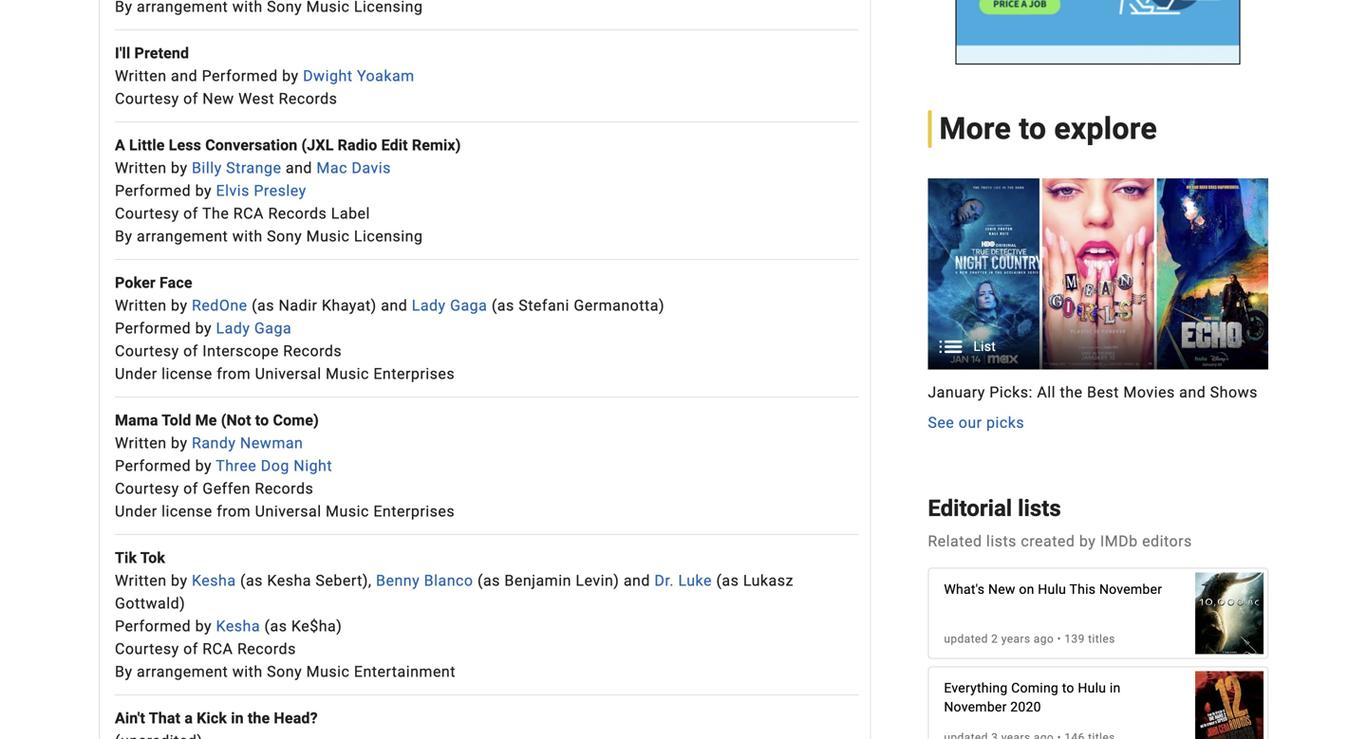 Task type: locate. For each thing, give the bounding box(es) containing it.
pretend
[[134, 44, 189, 62]]

1 enterprises from the top
[[373, 365, 455, 383]]

by inside i'll pretend written and performed by dwight yoakam courtesy of new west records
[[282, 67, 299, 85]]

4 courtesy from the top
[[115, 480, 179, 498]]

january picks: all the best movies and shows
[[928, 384, 1258, 402]]

1 vertical spatial sony
[[267, 663, 302, 681]]

records down ke$ha)
[[237, 640, 296, 658]]

0 horizontal spatial to
[[255, 411, 269, 430]]

0 vertical spatial lists
[[1018, 495, 1061, 522]]

4 written from the top
[[115, 434, 167, 452]]

sony
[[267, 227, 302, 245], [267, 663, 302, 681]]

kesha down geffen
[[192, 572, 236, 590]]

0 vertical spatial the
[[1060, 384, 1083, 402]]

0 horizontal spatial in
[[231, 710, 244, 728]]

by
[[115, 227, 132, 245], [115, 663, 132, 681]]

rca inside a little less conversation (jxl radio edit remix) written by billy strange and mac davis performed by elvis presley courtesy of the rca records label by arrangement with sony music licensing
[[233, 205, 264, 223]]

tik tok
[[115, 549, 165, 567]]

kick
[[197, 710, 227, 728]]

performed down poker
[[115, 319, 191, 337]]

by up kick
[[195, 618, 212, 636]]

by left dwight
[[282, 67, 299, 85]]

written down mama
[[115, 434, 167, 452]]

hulu right on
[[1038, 582, 1066, 598]]

records down 'dog'
[[255, 480, 313, 498]]

2 courtesy from the top
[[115, 205, 179, 223]]

that
[[149, 710, 181, 728]]

1 horizontal spatial the
[[1060, 384, 1083, 402]]

courtesy down the little
[[115, 205, 179, 223]]

and inside january picks: all the best movies and shows link
[[1179, 384, 1206, 402]]

lists for editorial
[[1018, 495, 1061, 522]]

2 written from the top
[[115, 159, 167, 177]]

0 vertical spatial to
[[1019, 111, 1046, 147]]

records down the nadir
[[283, 342, 342, 360]]

music inside poker face written by redone (as nadir khayat) and lady gaga (as stefani germanotta) performed by lady gaga courtesy of interscope records under license from universal music enterprises
[[326, 365, 369, 383]]

the left head?
[[248, 710, 270, 728]]

november right this
[[1099, 582, 1162, 598]]

license inside mama told me (not to come) written by randy newman performed by three dog night courtesy of geffen records under license from universal music enterprises
[[161, 503, 212, 521]]

2 license from the top
[[161, 503, 212, 521]]

0 horizontal spatial new
[[202, 90, 234, 108]]

conversation
[[205, 136, 298, 154]]

1 sony from the top
[[267, 227, 302, 245]]

0 vertical spatial lady gaga link
[[412, 297, 487, 315]]

lists down editorial lists
[[986, 533, 1017, 551]]

records inside performed by kesha (as ke$ha) courtesy of rca records by arrangement with sony music entertainment
[[237, 640, 296, 658]]

0 horizontal spatial gaga
[[254, 319, 292, 337]]

updated
[[944, 633, 988, 646]]

november
[[1099, 582, 1162, 598], [944, 700, 1007, 715]]

and inside a little less conversation (jxl radio edit remix) written by billy strange and mac davis performed by elvis presley courtesy of the rca records label by arrangement with sony music licensing
[[286, 159, 312, 177]]

sony up head?
[[267, 663, 302, 681]]

(as left ke$ha)
[[264, 618, 287, 636]]

under up mama
[[115, 365, 157, 383]]

me
[[195, 411, 217, 430]]

in for kick
[[231, 710, 244, 728]]

enterprises inside poker face written by redone (as nadir khayat) and lady gaga (as stefani germanotta) performed by lady gaga courtesy of interscope records under license from universal music enterprises
[[373, 365, 455, 383]]

remix)
[[412, 136, 461, 154]]

kesha link for (as kesha sebert),
[[192, 572, 236, 590]]

kesha
[[192, 572, 236, 590], [267, 572, 311, 590], [216, 618, 260, 636]]

2 enterprises from the top
[[373, 503, 455, 521]]

arrangement
[[137, 227, 228, 245], [137, 663, 228, 681]]

(as left "stefani" in the top left of the page
[[492, 297, 514, 315]]

by up poker
[[115, 227, 132, 245]]

0 vertical spatial new
[[202, 90, 234, 108]]

three dog night link
[[216, 457, 332, 475]]

rca up the ain't that a kick in the head? at the bottom left of the page
[[202, 640, 233, 658]]

1 vertical spatial license
[[161, 503, 212, 521]]

performed by kesha (as ke$ha) courtesy of rca records by arrangement with sony music entertainment
[[115, 618, 456, 681]]

lists up created on the right of the page
[[1018, 495, 1061, 522]]

1 vertical spatial new
[[988, 582, 1015, 598]]

2 by from the top
[[115, 663, 132, 681]]

ago
[[1034, 633, 1054, 646]]

under
[[115, 365, 157, 383], [115, 503, 157, 521]]

face
[[160, 274, 192, 292]]

1 vertical spatial the
[[248, 710, 270, 728]]

courtesy inside i'll pretend written and performed by dwight yoakam courtesy of new west records
[[115, 90, 179, 108]]

0 vertical spatial under
[[115, 365, 157, 383]]

courtesy
[[115, 90, 179, 108], [115, 205, 179, 223], [115, 342, 179, 360], [115, 480, 179, 498], [115, 640, 179, 658]]

1 written from the top
[[115, 67, 167, 85]]

with up the ain't that a kick in the head? at the bottom left of the page
[[232, 663, 263, 681]]

and inside poker face written by redone (as nadir khayat) and lady gaga (as stefani germanotta) performed by lady gaga courtesy of interscope records under license from universal music enterprises
[[381, 297, 407, 315]]

written down poker
[[115, 297, 167, 315]]

hulu for this
[[1038, 582, 1066, 598]]

1 vertical spatial november
[[944, 700, 1007, 715]]

1 from from the top
[[217, 365, 251, 383]]

performed inside a little less conversation (jxl radio edit remix) written by billy strange and mac davis performed by elvis presley courtesy of the rca records label by arrangement with sony music licensing
[[115, 182, 191, 200]]

1 vertical spatial with
[[232, 663, 263, 681]]

1 horizontal spatial hulu
[[1078, 681, 1106, 696]]

0 vertical spatial arrangement
[[137, 227, 228, 245]]

by down the told
[[171, 434, 187, 452]]

performed down gottwald)
[[115, 618, 191, 636]]

the
[[202, 205, 229, 223]]

performed down the little
[[115, 182, 191, 200]]

2 universal from the top
[[255, 503, 321, 521]]

new left on
[[988, 582, 1015, 598]]

stefani
[[519, 297, 569, 315]]

license down geffen
[[161, 503, 212, 521]]

license up the told
[[161, 365, 212, 383]]

sebert),
[[316, 572, 372, 590]]

2 under from the top
[[115, 503, 157, 521]]

0 vertical spatial rca
[[233, 205, 264, 223]]

with
[[232, 227, 263, 245], [232, 663, 263, 681]]

and left dr.
[[624, 572, 650, 590]]

sony down presley on the left of page
[[267, 227, 302, 245]]

of left interscope
[[183, 342, 198, 360]]

our
[[959, 414, 982, 432]]

randy
[[192, 434, 236, 452]]

music
[[306, 227, 350, 245], [326, 365, 369, 383], [326, 503, 369, 521], [306, 663, 350, 681]]

(not
[[221, 411, 251, 430]]

hulu
[[1038, 582, 1066, 598], [1078, 681, 1106, 696]]

edit
[[381, 136, 408, 154]]

and left shows on the right of the page
[[1179, 384, 1206, 402]]

1 vertical spatial lady
[[216, 319, 250, 337]]

0 vertical spatial with
[[232, 227, 263, 245]]

2 of from the top
[[183, 205, 198, 223]]

1 arrangement from the top
[[137, 227, 228, 245]]

5 courtesy from the top
[[115, 640, 179, 658]]

1 vertical spatial hulu
[[1078, 681, 1106, 696]]

courtesy inside a little less conversation (jxl radio edit remix) written by billy strange and mac davis performed by elvis presley courtesy of the rca records label by arrangement with sony music licensing
[[115, 205, 179, 223]]

universal
[[255, 365, 321, 383], [255, 503, 321, 521]]

kesha inside performed by kesha (as ke$ha) courtesy of rca records by arrangement with sony music entertainment
[[216, 618, 260, 636]]

by up gottwald)
[[171, 572, 187, 590]]

to
[[1019, 111, 1046, 147], [255, 411, 269, 430], [1062, 681, 1074, 696]]

of inside i'll pretend written and performed by dwight yoakam courtesy of new west records
[[183, 90, 198, 108]]

november inside everything coming to hulu in november 2020
[[944, 700, 1007, 715]]

courtesy down poker
[[115, 342, 179, 360]]

enterprises
[[373, 365, 455, 383], [373, 503, 455, 521]]

of up less
[[183, 90, 198, 108]]

randy newman link
[[192, 434, 303, 452]]

1 vertical spatial in
[[231, 710, 244, 728]]

gaga down the nadir
[[254, 319, 292, 337]]

kesha link down geffen
[[192, 572, 236, 590]]

0 horizontal spatial lists
[[986, 533, 1017, 551]]

tok
[[140, 549, 165, 567]]

0 vertical spatial license
[[161, 365, 212, 383]]

kesha link
[[192, 572, 236, 590], [216, 618, 260, 636]]

see our picks button
[[928, 412, 1024, 435]]

3 of from the top
[[183, 342, 198, 360]]

by up 'ain't'
[[115, 663, 132, 681]]

lady gaga link up interscope
[[216, 319, 292, 337]]

0 vertical spatial november
[[1099, 582, 1162, 598]]

courtesy down mama
[[115, 480, 179, 498]]

to right coming
[[1062, 681, 1074, 696]]

2 horizontal spatial to
[[1062, 681, 1074, 696]]

editorial
[[928, 495, 1012, 522]]

(as inside performed by kesha (as ke$ha) courtesy of rca records by arrangement with sony music entertainment
[[264, 618, 287, 636]]

november for what's new on hulu this november
[[1099, 582, 1162, 598]]

1 vertical spatial kesha link
[[216, 618, 260, 636]]

and right the khayat)
[[381, 297, 407, 315]]

to inside everything coming to hulu in november 2020
[[1062, 681, 1074, 696]]

under up tik tok
[[115, 503, 157, 521]]

1 license from the top
[[161, 365, 212, 383]]

1 vertical spatial enterprises
[[373, 503, 455, 521]]

0 vertical spatial lady
[[412, 297, 446, 315]]

with down elvis presley link
[[232, 227, 263, 245]]

of down gottwald)
[[183, 640, 198, 658]]

courtesy down gottwald)
[[115, 640, 179, 658]]

little
[[129, 136, 165, 154]]

lady
[[412, 297, 446, 315], [216, 319, 250, 337]]

written down the little
[[115, 159, 167, 177]]

0 horizontal spatial the
[[248, 710, 270, 728]]

2020
[[1010, 700, 1041, 715]]

music down ke$ha)
[[306, 663, 350, 681]]

by down face
[[171, 297, 187, 315]]

enterprises down the khayat)
[[373, 365, 455, 383]]

1 horizontal spatial gaga
[[450, 297, 487, 315]]

0 vertical spatial universal
[[255, 365, 321, 383]]

ain't that a kick in the head?
[[115, 710, 318, 728]]

redone link
[[192, 297, 247, 315]]

presley
[[254, 182, 306, 200]]

by inside a little less conversation (jxl radio edit remix) written by billy strange and mac davis performed by elvis presley courtesy of the rca records label by arrangement with sony music licensing
[[115, 227, 132, 245]]

0 vertical spatial from
[[217, 365, 251, 383]]

everything
[[944, 681, 1008, 696]]

1 horizontal spatial to
[[1019, 111, 1046, 147]]

hulu down titles
[[1078, 681, 1106, 696]]

yoakam
[[357, 67, 415, 85]]

performed
[[202, 67, 278, 85], [115, 182, 191, 200], [115, 319, 191, 337], [115, 457, 191, 475], [115, 618, 191, 636]]

night
[[294, 457, 332, 475]]

kesha link for (as ke$ha)
[[216, 618, 260, 636]]

the
[[1060, 384, 1083, 402], [248, 710, 270, 728]]

universal down 'dog'
[[255, 503, 321, 521]]

performed up west
[[202, 67, 278, 85]]

more to explore
[[939, 111, 1157, 147]]

2 from from the top
[[217, 503, 251, 521]]

of left geffen
[[183, 480, 198, 498]]

10,000 bc (2008) image
[[1195, 563, 1264, 664]]

to up newman
[[255, 411, 269, 430]]

0 horizontal spatial hulu
[[1038, 582, 1066, 598]]

written
[[115, 67, 167, 85], [115, 159, 167, 177], [115, 297, 167, 315], [115, 434, 167, 452], [115, 572, 167, 590]]

from down interscope
[[217, 365, 251, 383]]

(as right luke
[[716, 572, 739, 590]]

0 vertical spatial by
[[115, 227, 132, 245]]

written inside mama told me (not to come) written by randy newman performed by three dog night courtesy of geffen records under license from universal music enterprises
[[115, 434, 167, 452]]

benjamin
[[504, 572, 571, 590]]

1 vertical spatial universal
[[255, 503, 321, 521]]

music down the khayat)
[[326, 365, 369, 383]]

more
[[939, 111, 1011, 147]]

1 courtesy from the top
[[115, 90, 179, 108]]

1 of from the top
[[183, 90, 198, 108]]

movies
[[1123, 384, 1175, 402]]

new inside i'll pretend written and performed by dwight yoakam courtesy of new west records
[[202, 90, 234, 108]]

rca inside performed by kesha (as ke$ha) courtesy of rca records by arrangement with sony music entertainment
[[202, 640, 233, 658]]

by inside performed by kesha (as ke$ha) courtesy of rca records by arrangement with sony music entertainment
[[115, 663, 132, 681]]

gottwald)
[[115, 595, 185, 613]]

what's new on hulu this november
[[944, 582, 1162, 598]]

written down tik tok
[[115, 572, 167, 590]]

written inside poker face written by redone (as nadir khayat) and lady gaga (as stefani germanotta) performed by lady gaga courtesy of interscope records under license from universal music enterprises
[[115, 297, 167, 315]]

2 with from the top
[[232, 663, 263, 681]]

arrangement up a
[[137, 663, 228, 681]]

rca down elvis presley link
[[233, 205, 264, 223]]

(jxl
[[301, 136, 334, 154]]

lady right the khayat)
[[412, 297, 446, 315]]

universal up come)
[[255, 365, 321, 383]]

courtesy inside performed by kesha (as ke$ha) courtesy of rca records by arrangement with sony music entertainment
[[115, 640, 179, 658]]

entertainment
[[354, 663, 456, 681]]

courtesy up the little
[[115, 90, 179, 108]]

1 horizontal spatial in
[[1110, 681, 1121, 696]]

blanco
[[424, 572, 473, 590]]

1 with from the top
[[232, 227, 263, 245]]

group
[[928, 178, 1268, 435]]

3 courtesy from the top
[[115, 342, 179, 360]]

and down (jxl
[[286, 159, 312, 177]]

enterprises inside mama told me (not to come) written by randy newman performed by three dog night courtesy of geffen records under license from universal music enterprises
[[373, 503, 455, 521]]

0 vertical spatial sony
[[267, 227, 302, 245]]

years
[[1001, 633, 1030, 646]]

a
[[115, 136, 125, 154]]

january
[[928, 384, 985, 402]]

explore
[[1054, 111, 1157, 147]]

1 vertical spatial to
[[255, 411, 269, 430]]

arrangement inside a little less conversation (jxl radio edit remix) written by billy strange and mac davis performed by elvis presley courtesy of the rca records label by arrangement with sony music licensing
[[137, 227, 228, 245]]

to inside mama told me (not to come) written by randy newman performed by three dog night courtesy of geffen records under license from universal music enterprises
[[255, 411, 269, 430]]

1 vertical spatial arrangement
[[137, 663, 228, 681]]

0 horizontal spatial lady gaga link
[[216, 319, 292, 337]]

4 of from the top
[[183, 480, 198, 498]]

kesha link left ke$ha)
[[216, 618, 260, 636]]

in right kick
[[231, 710, 244, 728]]

1 under from the top
[[115, 365, 157, 383]]

1 vertical spatial under
[[115, 503, 157, 521]]

of
[[183, 90, 198, 108], [183, 205, 198, 223], [183, 342, 198, 360], [183, 480, 198, 498], [183, 640, 198, 658]]

january picks: all the best movies and shows link
[[928, 381, 1268, 404]]

0 horizontal spatial november
[[944, 700, 1007, 715]]

0 vertical spatial enterprises
[[373, 365, 455, 383]]

enterprises up "written by kesha (as kesha sebert), benny blanco (as benjamin levin) and dr. luke"
[[373, 503, 455, 521]]

records down presley on the left of page
[[268, 205, 327, 223]]

music down night at the bottom of the page
[[326, 503, 369, 521]]

1 universal from the top
[[255, 365, 321, 383]]

by
[[282, 67, 299, 85], [171, 159, 187, 177], [195, 182, 212, 200], [171, 297, 187, 315], [195, 319, 212, 337], [171, 434, 187, 452], [195, 457, 212, 475], [1079, 533, 1096, 551], [171, 572, 187, 590], [195, 618, 212, 636]]

music inside mama told me (not to come) written by randy newman performed by three dog night courtesy of geffen records under license from universal music enterprises
[[326, 503, 369, 521]]

lists
[[1018, 495, 1061, 522], [986, 533, 1017, 551]]

arrangement down the
[[137, 227, 228, 245]]

the right all
[[1060, 384, 1083, 402]]

performed inside performed by kesha (as ke$ha) courtesy of rca records by arrangement with sony music entertainment
[[115, 618, 191, 636]]

1 by from the top
[[115, 227, 132, 245]]

0 vertical spatial in
[[1110, 681, 1121, 696]]

new
[[202, 90, 234, 108], [988, 582, 1015, 598]]

in down titles
[[1110, 681, 1121, 696]]

in inside everything coming to hulu in november 2020
[[1110, 681, 1121, 696]]

5 of from the top
[[183, 640, 198, 658]]

license inside poker face written by redone (as nadir khayat) and lady gaga (as stefani germanotta) performed by lady gaga courtesy of interscope records under license from universal music enterprises
[[161, 365, 212, 383]]

november down everything
[[944, 700, 1007, 715]]

1 vertical spatial by
[[115, 663, 132, 681]]

performed down mama
[[115, 457, 191, 475]]

music down label
[[306, 227, 350, 245]]

records down dwight
[[279, 90, 337, 108]]

performed inside mama told me (not to come) written by randy newman performed by three dog night courtesy of geffen records under license from universal music enterprises
[[115, 457, 191, 475]]

benny blanco link
[[376, 572, 473, 590]]

3 written from the top
[[115, 297, 167, 315]]

come)
[[273, 411, 319, 430]]

hulu inside everything coming to hulu in november 2020
[[1078, 681, 1106, 696]]

of left the
[[183, 205, 198, 223]]

lady up interscope
[[216, 319, 250, 337]]

sony inside a little less conversation (jxl radio edit remix) written by billy strange and mac davis performed by elvis presley courtesy of the rca records label by arrangement with sony music licensing
[[267, 227, 302, 245]]

2 arrangement from the top
[[137, 663, 228, 681]]

advertisement region
[[956, 0, 1240, 65]]

2 sony from the top
[[267, 663, 302, 681]]

lady gaga link down 'licensing'
[[412, 297, 487, 315]]

and down pretend
[[171, 67, 198, 85]]

from down geffen
[[217, 503, 251, 521]]

1 vertical spatial from
[[217, 503, 251, 521]]

new left west
[[202, 90, 234, 108]]

1 horizontal spatial november
[[1099, 582, 1162, 598]]

0 vertical spatial hulu
[[1038, 582, 1066, 598]]

to right more
[[1019, 111, 1046, 147]]

2 vertical spatial to
[[1062, 681, 1074, 696]]

gaga left "stefani" in the top left of the page
[[450, 297, 487, 315]]

written down i'll
[[115, 67, 167, 85]]

1 horizontal spatial lists
[[1018, 495, 1061, 522]]

newman
[[240, 434, 303, 452]]

titles
[[1088, 633, 1115, 646]]

1 vertical spatial lists
[[986, 533, 1017, 551]]

kesha left ke$ha)
[[216, 618, 260, 636]]

1 horizontal spatial lady gaga link
[[412, 297, 487, 315]]

i'll
[[115, 44, 130, 62]]

0 vertical spatial kesha link
[[192, 572, 236, 590]]

1 vertical spatial rca
[[202, 640, 233, 658]]

list group
[[928, 178, 1268, 370]]



Task type: describe. For each thing, give the bounding box(es) containing it.
poker face written by redone (as nadir khayat) and lady gaga (as stefani germanotta) performed by lady gaga courtesy of interscope records under license from universal music enterprises
[[115, 274, 665, 383]]

1 vertical spatial gaga
[[254, 319, 292, 337]]

1 vertical spatial lady gaga link
[[216, 319, 292, 337]]

geffen
[[202, 480, 251, 498]]

group containing january picks: all the best movies and shows
[[928, 178, 1268, 435]]

benny
[[376, 572, 420, 590]]

written by kesha (as kesha sebert), benny blanco (as benjamin levin) and dr. luke
[[115, 572, 712, 590]]

editorial lists
[[928, 495, 1061, 522]]

courtesy inside mama told me (not to come) written by randy newman performed by three dog night courtesy of geffen records under license from universal music enterprises
[[115, 480, 179, 498]]

dr.
[[654, 572, 674, 590]]

west
[[238, 90, 274, 108]]

i'll pretend written and performed by dwight yoakam courtesy of new west records
[[115, 44, 415, 108]]

from inside mama told me (not to come) written by randy newman performed by three dog night courtesy of geffen records under license from universal music enterprises
[[217, 503, 251, 521]]

records inside i'll pretend written and performed by dwight yoakam courtesy of new west records
[[279, 90, 337, 108]]

records inside a little less conversation (jxl radio edit remix) written by billy strange and mac davis performed by elvis presley courtesy of the rca records label by arrangement with sony music licensing
[[268, 205, 327, 223]]

see
[[928, 414, 954, 432]]

by down randy
[[195, 457, 212, 475]]

by inside performed by kesha (as ke$ha) courtesy of rca records by arrangement with sony music entertainment
[[195, 618, 212, 636]]

music inside a little less conversation (jxl radio edit remix) written by billy strange and mac davis performed by elvis presley courtesy of the rca records label by arrangement with sony music licensing
[[306, 227, 350, 245]]

dr. luke link
[[654, 572, 712, 590]]

with inside a little less conversation (jxl radio edit remix) written by billy strange and mac davis performed by elvis presley courtesy of the rca records label by arrangement with sony music licensing
[[232, 227, 263, 245]]

•
[[1057, 633, 1061, 646]]

records inside mama told me (not to come) written by randy newman performed by three dog night courtesy of geffen records under license from universal music enterprises
[[255, 480, 313, 498]]

list link
[[928, 178, 1268, 370]]

mama
[[115, 411, 158, 430]]

editors
[[1142, 533, 1192, 551]]

nadir
[[279, 297, 317, 315]]

radio
[[338, 136, 377, 154]]

elvis
[[216, 182, 250, 200]]

what's
[[944, 582, 985, 598]]

written inside a little less conversation (jxl radio edit remix) written by billy strange and mac davis performed by elvis presley courtesy of the rca records label by arrangement with sony music licensing
[[115, 159, 167, 177]]

by left imdb
[[1079, 533, 1096, 551]]

tik
[[115, 549, 137, 567]]

under inside poker face written by redone (as nadir khayat) and lady gaga (as stefani germanotta) performed by lady gaga courtesy of interscope records under license from universal music enterprises
[[115, 365, 157, 383]]

by down redone link
[[195, 319, 212, 337]]

november for everything coming to hulu in november 2020
[[944, 700, 1007, 715]]

on
[[1019, 582, 1034, 598]]

performed inside i'll pretend written and performed by dwight yoakam courtesy of new west records
[[202, 67, 278, 85]]

poker
[[115, 274, 156, 292]]

see our picks
[[928, 414, 1024, 432]]

related lists created by imdb editors
[[928, 533, 1192, 551]]

khayat)
[[322, 297, 377, 315]]

lukasz
[[743, 572, 794, 590]]

levin)
[[576, 572, 619, 590]]

this
[[1069, 582, 1096, 598]]

by down less
[[171, 159, 187, 177]]

universal inside poker face written by redone (as nadir khayat) and lady gaga (as stefani germanotta) performed by lady gaga courtesy of interscope records under license from universal music enterprises
[[255, 365, 321, 383]]

lists for related
[[986, 533, 1017, 551]]

kesha up ke$ha)
[[267, 572, 311, 590]]

everything coming to hulu in november 2020
[[944, 681, 1121, 715]]

updated 2 years ago • 139 titles
[[944, 633, 1115, 646]]

a little less conversation (jxl radio edit remix) written by billy strange and mac davis performed by elvis presley courtesy of the rca records label by arrangement with sony music licensing
[[115, 136, 461, 245]]

5 written from the top
[[115, 572, 167, 590]]

production art image
[[928, 178, 1268, 370]]

of inside a little less conversation (jxl radio edit remix) written by billy strange and mac davis performed by elvis presley courtesy of the rca records label by arrangement with sony music licensing
[[183, 205, 198, 223]]

licensing
[[354, 227, 423, 245]]

picks:
[[989, 384, 1033, 402]]

by down billy
[[195, 182, 212, 200]]

mac
[[316, 159, 347, 177]]

kesha for ke$ha)
[[216, 618, 260, 636]]

records inside poker face written by redone (as nadir khayat) and lady gaga (as stefani germanotta) performed by lady gaga courtesy of interscope records under license from universal music enterprises
[[283, 342, 342, 360]]

germanotta)
[[574, 297, 665, 315]]

list
[[973, 339, 996, 355]]

12 rounds (2009) image
[[1195, 662, 1264, 740]]

a
[[184, 710, 193, 728]]

in for hulu
[[1110, 681, 1121, 696]]

of inside mama told me (not to come) written by randy newman performed by three dog night courtesy of geffen records under license from universal music enterprises
[[183, 480, 198, 498]]

coming
[[1011, 681, 1059, 696]]

2
[[991, 633, 998, 646]]

related
[[928, 533, 982, 551]]

less
[[169, 136, 201, 154]]

ke$ha)
[[291, 618, 342, 636]]

told
[[162, 411, 191, 430]]

performed inside poker face written by redone (as nadir khayat) and lady gaga (as stefani germanotta) performed by lady gaga courtesy of interscope records under license from universal music enterprises
[[115, 319, 191, 337]]

(as lukasz gottwald)
[[115, 572, 794, 613]]

(as inside (as lukasz gottwald)
[[716, 572, 739, 590]]

dwight yoakam link
[[303, 67, 415, 85]]

shows
[[1210, 384, 1258, 402]]

under inside mama told me (not to come) written by randy newman performed by three dog night courtesy of geffen records under license from universal music enterprises
[[115, 503, 157, 521]]

strange
[[226, 159, 281, 177]]

(as right blanco
[[478, 572, 500, 590]]

elvis presley link
[[216, 182, 306, 200]]

(as left the nadir
[[252, 297, 274, 315]]

hulu for in
[[1078, 681, 1106, 696]]

davis
[[352, 159, 391, 177]]

created
[[1021, 533, 1075, 551]]

of inside performed by kesha (as ke$ha) courtesy of rca records by arrangement with sony music entertainment
[[183, 640, 198, 658]]

sony inside performed by kesha (as ke$ha) courtesy of rca records by arrangement with sony music entertainment
[[267, 663, 302, 681]]

of inside poker face written by redone (as nadir khayat) and lady gaga (as stefani germanotta) performed by lady gaga courtesy of interscope records under license from universal music enterprises
[[183, 342, 198, 360]]

redone
[[192, 297, 247, 315]]

0 vertical spatial gaga
[[450, 297, 487, 315]]

kesha for kesha
[[192, 572, 236, 590]]

all
[[1037, 384, 1056, 402]]

mama told me (not to come) written by randy newman performed by three dog night courtesy of geffen records under license from universal music enterprises
[[115, 411, 455, 521]]

imdb
[[1100, 533, 1138, 551]]

head?
[[274, 710, 318, 728]]

best
[[1087, 384, 1119, 402]]

universal inside mama told me (not to come) written by randy newman performed by three dog night courtesy of geffen records under license from universal music enterprises
[[255, 503, 321, 521]]

1 horizontal spatial new
[[988, 582, 1015, 598]]

0 horizontal spatial lady
[[216, 319, 250, 337]]

three
[[216, 457, 257, 475]]

ain't
[[115, 710, 145, 728]]

arrangement inside performed by kesha (as ke$ha) courtesy of rca records by arrangement with sony music entertainment
[[137, 663, 228, 681]]

music inside performed by kesha (as ke$ha) courtesy of rca records by arrangement with sony music entertainment
[[306, 663, 350, 681]]

mac davis link
[[316, 159, 391, 177]]

and inside i'll pretend written and performed by dwight yoakam courtesy of new west records
[[171, 67, 198, 85]]

(as up performed by kesha (as ke$ha) courtesy of rca records by arrangement with sony music entertainment
[[240, 572, 263, 590]]

billy
[[192, 159, 222, 177]]

written inside i'll pretend written and performed by dwight yoakam courtesy of new west records
[[115, 67, 167, 85]]

courtesy inside poker face written by redone (as nadir khayat) and lady gaga (as stefani germanotta) performed by lady gaga courtesy of interscope records under license from universal music enterprises
[[115, 342, 179, 360]]

1 horizontal spatial lady
[[412, 297, 446, 315]]

with inside performed by kesha (as ke$ha) courtesy of rca records by arrangement with sony music entertainment
[[232, 663, 263, 681]]

luke
[[678, 572, 712, 590]]

from inside poker face written by redone (as nadir khayat) and lady gaga (as stefani germanotta) performed by lady gaga courtesy of interscope records under license from universal music enterprises
[[217, 365, 251, 383]]



Task type: vqa. For each thing, say whether or not it's contained in the screenshot.
2nd Watch from the bottom
no



